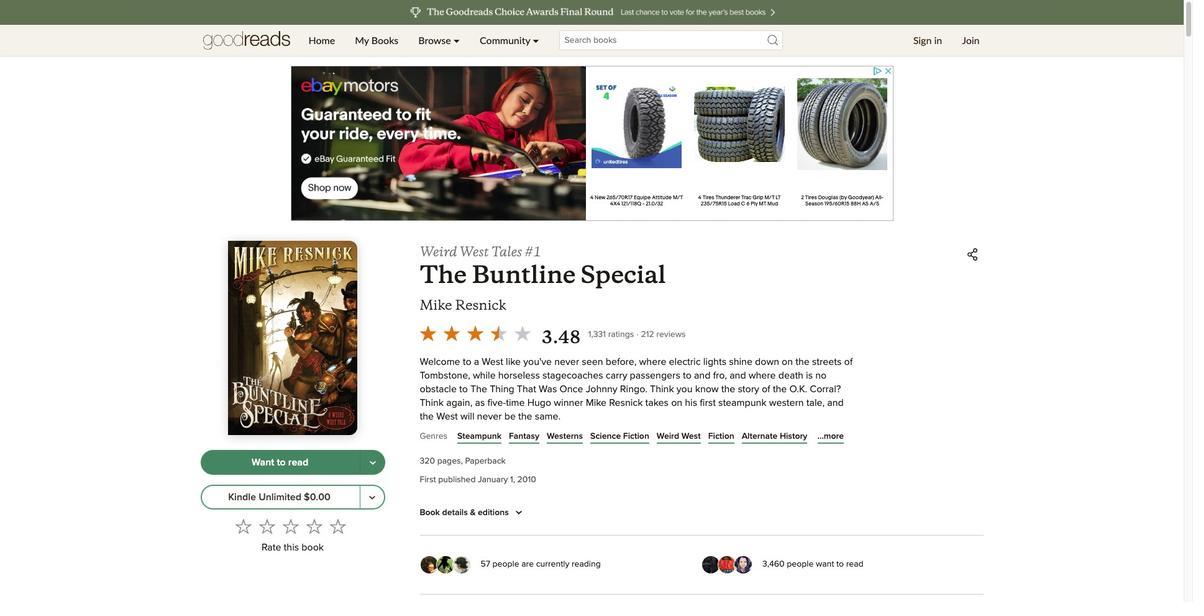 Task type: describe. For each thing, give the bounding box(es) containing it.
this
[[284, 543, 299, 553]]

read inside button
[[288, 458, 308, 468]]

published
[[438, 476, 476, 484]]

his
[[685, 398, 697, 408]]

book title: the buntline special element
[[420, 260, 666, 290]]

weird west link
[[657, 430, 701, 443]]

#1
[[525, 244, 542, 260]]

ringo.
[[620, 385, 647, 395]]

stagecoaches
[[543, 371, 603, 381]]

3.48
[[542, 327, 581, 349]]

currently
[[536, 561, 569, 569]]

rating 3.48 out of 5 image
[[416, 322, 534, 346]]

westerns
[[547, 432, 583, 441]]

hugo
[[527, 398, 551, 408]]

first
[[420, 476, 436, 484]]

57
[[481, 561, 490, 569]]

january
[[478, 476, 508, 484]]

1 horizontal spatial never
[[554, 357, 579, 367]]

weird for weird west tales #1 the buntline special
[[420, 244, 457, 260]]

want
[[816, 561, 834, 569]]

want
[[252, 458, 274, 468]]

mike inside "welcome to a west like you've never seen before, where electric lights shine down on the streets of tombstone, while horseless stagecoaches carry passengers to and fro, and where death is no obstacle to the thing that was once johnny ringo. think you know the story of the o.k. corral? think again, as five-time hugo winner mike resnick takes on his first steampunk western tale, and the west will never be the same."
[[586, 398, 607, 408]]

seen
[[582, 357, 603, 367]]

tales
[[491, 244, 522, 260]]

the right be
[[518, 412, 532, 422]]

steampunk link
[[457, 430, 502, 443]]

rate 4 out of 5 image
[[306, 519, 323, 535]]

western
[[769, 398, 804, 408]]

same.
[[535, 412, 561, 422]]

0 horizontal spatial and
[[694, 371, 711, 381]]

community ▾
[[480, 34, 539, 46]]

reviews
[[656, 331, 686, 339]]

book details & editions
[[420, 509, 509, 517]]

people for 3,460
[[787, 561, 814, 569]]

join link
[[952, 25, 990, 56]]

will
[[460, 412, 474, 422]]

book
[[302, 543, 324, 553]]

sign in link
[[903, 25, 952, 56]]

welcome
[[420, 357, 460, 367]]

again,
[[446, 398, 473, 408]]

that
[[517, 385, 536, 395]]

kindle unlimited $0.00
[[228, 493, 331, 503]]

books
[[371, 34, 398, 46]]

vote in the final round of the 2023 goodreads choice awards image
[[140, 0, 1044, 25]]

rate 2 out of 5 image
[[259, 519, 275, 535]]

streets
[[812, 357, 842, 367]]

death
[[779, 371, 804, 381]]

you've
[[523, 357, 552, 367]]

rate 1 out of 5 image
[[236, 519, 252, 535]]

no
[[815, 371, 827, 381]]

time
[[506, 398, 525, 408]]

details
[[442, 509, 468, 517]]

rate 5 out of 5 image
[[330, 519, 346, 535]]

mike resnick
[[420, 297, 506, 314]]

carry
[[606, 371, 627, 381]]

home image
[[203, 25, 290, 56]]

steampunk
[[457, 432, 502, 441]]

special
[[581, 260, 666, 290]]

mike resnick link
[[420, 297, 506, 314]]

2 horizontal spatial and
[[827, 398, 844, 408]]

alternate history link
[[742, 430, 808, 443]]

community
[[480, 34, 530, 46]]

want to read button
[[200, 451, 360, 476]]

fro,
[[713, 371, 727, 381]]

1,331 ratings and 212 reviews figure
[[588, 327, 686, 342]]

takes
[[645, 398, 669, 408]]

212
[[641, 331, 654, 339]]

&
[[470, 509, 476, 517]]

thing
[[490, 385, 514, 395]]

mike inside "link"
[[420, 297, 452, 314]]

reading
[[572, 561, 601, 569]]

steampunk
[[718, 398, 767, 408]]

five-
[[488, 398, 506, 408]]

electric
[[669, 357, 701, 367]]

resnick inside "link"
[[455, 297, 506, 314]]

once
[[560, 385, 583, 395]]

pages,
[[437, 457, 463, 466]]

want to read
[[252, 458, 308, 468]]

science fiction link
[[590, 430, 649, 443]]

Search by book title or ISBN text field
[[559, 30, 783, 50]]

was
[[539, 385, 557, 395]]

1 horizontal spatial on
[[782, 357, 793, 367]]

kindle unlimited $0.00 link
[[200, 486, 360, 511]]

the up genres
[[420, 412, 434, 422]]

book details & editions button
[[420, 506, 526, 521]]

a
[[474, 357, 479, 367]]

1 vertical spatial think
[[420, 398, 444, 408]]

the up is
[[796, 357, 810, 367]]

as
[[475, 398, 485, 408]]

west down again,
[[436, 412, 458, 422]]

resnick inside "welcome to a west like you've never seen before, where electric lights shine down on the streets of tombstone, while horseless stagecoaches carry passengers to and fro, and where death is no obstacle to the thing that was once johnny ringo. think you know the story of the o.k. corral? think again, as five-time hugo winner mike resnick takes on his first steampunk western tale, and the west will never be the same."
[[609, 398, 643, 408]]

down
[[755, 357, 779, 367]]



Task type: locate. For each thing, give the bounding box(es) containing it.
0 vertical spatial on
[[782, 357, 793, 367]]

▾ inside the community ▾ link
[[533, 34, 539, 46]]

0 vertical spatial read
[[288, 458, 308, 468]]

weird west tales #1 the buntline special
[[420, 244, 666, 290]]

think down the obstacle
[[420, 398, 444, 408]]

fiction down first
[[708, 432, 734, 441]]

on up "death"
[[782, 357, 793, 367]]

browse
[[418, 34, 451, 46]]

book
[[420, 509, 440, 517]]

rating 0 out of 5 group
[[232, 515, 350, 539]]

0 horizontal spatial where
[[639, 357, 666, 367]]

and down corral?
[[827, 398, 844, 408]]

fantasy link
[[509, 430, 539, 443]]

the up mike resnick
[[420, 260, 467, 290]]

sign in
[[913, 34, 942, 46]]

the up western
[[773, 385, 787, 395]]

the inside "welcome to a west like you've never seen before, where electric lights shine down on the streets of tombstone, while horseless stagecoaches carry passengers to and fro, and where death is no obstacle to the thing that was once johnny ringo. think you know the story of the o.k. corral? think again, as five-time hugo winner mike resnick takes on his first steampunk western tale, and the west will never be the same."
[[470, 385, 487, 395]]

0 vertical spatial weird
[[420, 244, 457, 260]]

shine
[[729, 357, 753, 367]]

before,
[[606, 357, 637, 367]]

think up takes
[[650, 385, 674, 395]]

weird inside weird west link
[[657, 432, 679, 441]]

the up as
[[470, 385, 487, 395]]

1 vertical spatial resnick
[[609, 398, 643, 408]]

1 horizontal spatial think
[[650, 385, 674, 395]]

fiction right science
[[623, 432, 649, 441]]

johnny
[[586, 385, 618, 395]]

0 horizontal spatial think
[[420, 398, 444, 408]]

1 vertical spatial where
[[749, 371, 776, 381]]

rate 3 out of 5 image
[[283, 519, 299, 535]]

horseless
[[498, 371, 540, 381]]

lights
[[703, 357, 727, 367]]

my books link
[[345, 25, 408, 56]]

1 horizontal spatial ▾
[[533, 34, 539, 46]]

0 horizontal spatial the
[[420, 260, 467, 290]]

1 horizontal spatial read
[[846, 561, 864, 569]]

genres
[[420, 432, 448, 441]]

▾ for community ▾
[[533, 34, 539, 46]]

of right streets
[[844, 357, 853, 367]]

▾ inside browse ▾ link
[[454, 34, 460, 46]]

west up while
[[482, 357, 503, 367]]

1,331 ratings
[[588, 331, 634, 339]]

fiction
[[623, 432, 649, 441], [708, 432, 734, 441]]

weird inside weird west tales #1 the buntline special
[[420, 244, 457, 260]]

None search field
[[549, 30, 793, 50]]

the inside weird west tales #1 the buntline special
[[420, 260, 467, 290]]

mike up rating 3.48 out of 5 image
[[420, 297, 452, 314]]

story
[[738, 385, 759, 395]]

kindle
[[228, 493, 256, 503]]

▾ right browse
[[454, 34, 460, 46]]

where
[[639, 357, 666, 367], [749, 371, 776, 381]]

0 horizontal spatial people
[[493, 561, 519, 569]]

rate
[[262, 543, 281, 553]]

home
[[309, 34, 335, 46]]

...more
[[818, 432, 844, 441]]

1 horizontal spatial weird
[[657, 432, 679, 441]]

▾
[[454, 34, 460, 46], [533, 34, 539, 46]]

1 vertical spatial mike
[[586, 398, 607, 408]]

1,
[[510, 476, 515, 484]]

1 vertical spatial the
[[470, 385, 487, 395]]

weird down takes
[[657, 432, 679, 441]]

1 vertical spatial read
[[846, 561, 864, 569]]

1 vertical spatial never
[[477, 412, 502, 422]]

fantasy
[[509, 432, 539, 441]]

1 horizontal spatial mike
[[586, 398, 607, 408]]

on
[[782, 357, 793, 367], [671, 398, 682, 408]]

2 people from the left
[[787, 561, 814, 569]]

weird up mike resnick
[[420, 244, 457, 260]]

the down the fro,
[[721, 385, 735, 395]]

mike
[[420, 297, 452, 314], [586, 398, 607, 408]]

welcome to a west like you've never seen before, where electric lights shine down on the streets of tombstone, while horseless stagecoaches carry passengers to and fro, and where death is no obstacle to the thing that was once johnny ringo. think you know the story of the o.k. corral? think again, as five-time hugo winner mike resnick takes on his first steampunk western tale, and the west will never be the same.
[[420, 357, 853, 422]]

▾ right community
[[533, 34, 539, 46]]

0 vertical spatial think
[[650, 385, 674, 395]]

be
[[504, 412, 516, 422]]

top genres for this book element
[[420, 429, 983, 448]]

browse ▾ link
[[408, 25, 470, 56]]

0 horizontal spatial weird
[[420, 244, 457, 260]]

1 horizontal spatial the
[[470, 385, 487, 395]]

science
[[590, 432, 621, 441]]

obstacle
[[420, 385, 457, 395]]

people left want
[[787, 561, 814, 569]]

0 vertical spatial where
[[639, 357, 666, 367]]

weird for weird west
[[657, 432, 679, 441]]

1 fiction from the left
[[623, 432, 649, 441]]

unlimited
[[259, 493, 301, 503]]

1,331
[[588, 331, 606, 339]]

editions
[[478, 509, 509, 517]]

advertisement region
[[291, 66, 893, 221]]

and down shine
[[730, 371, 746, 381]]

while
[[473, 371, 496, 381]]

the
[[420, 260, 467, 290], [470, 385, 487, 395]]

0 horizontal spatial fiction
[[623, 432, 649, 441]]

fiction link
[[708, 430, 734, 443]]

tale,
[[807, 398, 825, 408]]

alternate history
[[742, 432, 808, 441]]

westerns link
[[547, 430, 583, 443]]

1 people from the left
[[493, 561, 519, 569]]

0 vertical spatial resnick
[[455, 297, 506, 314]]

is
[[806, 371, 813, 381]]

first
[[700, 398, 716, 408]]

west inside weird west tales #1 the buntline special
[[460, 244, 489, 260]]

my
[[355, 34, 369, 46]]

1 horizontal spatial and
[[730, 371, 746, 381]]

west left fiction link
[[682, 432, 701, 441]]

science fiction
[[590, 432, 649, 441]]

alternate
[[742, 432, 778, 441]]

average rating of 3.48 stars. figure
[[416, 322, 588, 349]]

never up stagecoaches
[[554, 357, 579, 367]]

on left the "his"
[[671, 398, 682, 408]]

where down down
[[749, 371, 776, 381]]

...more button
[[818, 430, 844, 443]]

0 vertical spatial of
[[844, 357, 853, 367]]

know
[[695, 385, 719, 395]]

corral?
[[810, 385, 841, 395]]

think
[[650, 385, 674, 395], [420, 398, 444, 408]]

1 vertical spatial of
[[762, 385, 770, 395]]

o.k.
[[790, 385, 807, 395]]

1 horizontal spatial of
[[844, 357, 853, 367]]

first published january 1, 2010
[[420, 476, 536, 484]]

like
[[506, 357, 521, 367]]

tombstone,
[[420, 371, 470, 381]]

3,460
[[763, 561, 785, 569]]

and up know
[[694, 371, 711, 381]]

$0.00
[[304, 493, 331, 503]]

0 horizontal spatial ▾
[[454, 34, 460, 46]]

west inside top genres for this book element
[[682, 432, 701, 441]]

2010
[[517, 476, 536, 484]]

resnick down ringo.
[[609, 398, 643, 408]]

my books
[[355, 34, 398, 46]]

people for 57
[[493, 561, 519, 569]]

0 vertical spatial never
[[554, 357, 579, 367]]

where up passengers
[[639, 357, 666, 367]]

people right 57
[[493, 561, 519, 569]]

resnick up rating 3.48 out of 5 image
[[455, 297, 506, 314]]

0 horizontal spatial never
[[477, 412, 502, 422]]

passengers
[[630, 371, 680, 381]]

0 horizontal spatial resnick
[[455, 297, 506, 314]]

1 horizontal spatial resnick
[[609, 398, 643, 408]]

weird west
[[657, 432, 701, 441]]

1 horizontal spatial people
[[787, 561, 814, 569]]

to inside button
[[277, 458, 286, 468]]

ratings
[[608, 331, 634, 339]]

▾ for browse ▾
[[454, 34, 460, 46]]

home link
[[299, 25, 345, 56]]

0 vertical spatial the
[[420, 260, 467, 290]]

read
[[288, 458, 308, 468], [846, 561, 864, 569]]

1 horizontal spatial where
[[749, 371, 776, 381]]

57 people are currently reading
[[481, 561, 601, 569]]

0 horizontal spatial mike
[[420, 297, 452, 314]]

you
[[677, 385, 693, 395]]

1 horizontal spatial fiction
[[708, 432, 734, 441]]

of right story
[[762, 385, 770, 395]]

2 ▾ from the left
[[533, 34, 539, 46]]

1 ▾ from the left
[[454, 34, 460, 46]]

1 vertical spatial weird
[[657, 432, 679, 441]]

0 horizontal spatial read
[[288, 458, 308, 468]]

browse ▾
[[418, 34, 460, 46]]

0 horizontal spatial of
[[762, 385, 770, 395]]

212 reviews
[[641, 331, 686, 339]]

mike down "johnny"
[[586, 398, 607, 408]]

never down five-
[[477, 412, 502, 422]]

0 horizontal spatial on
[[671, 398, 682, 408]]

0 vertical spatial mike
[[420, 297, 452, 314]]

1 vertical spatial on
[[671, 398, 682, 408]]

west left the tales at the left top
[[460, 244, 489, 260]]

history
[[780, 432, 808, 441]]

rate this book element
[[200, 515, 385, 558]]

community ▾ link
[[470, 25, 549, 56]]

2 fiction from the left
[[708, 432, 734, 441]]



Task type: vqa. For each thing, say whether or not it's contained in the screenshot.
"A" in 101 Letters to a Prime Minister
no



